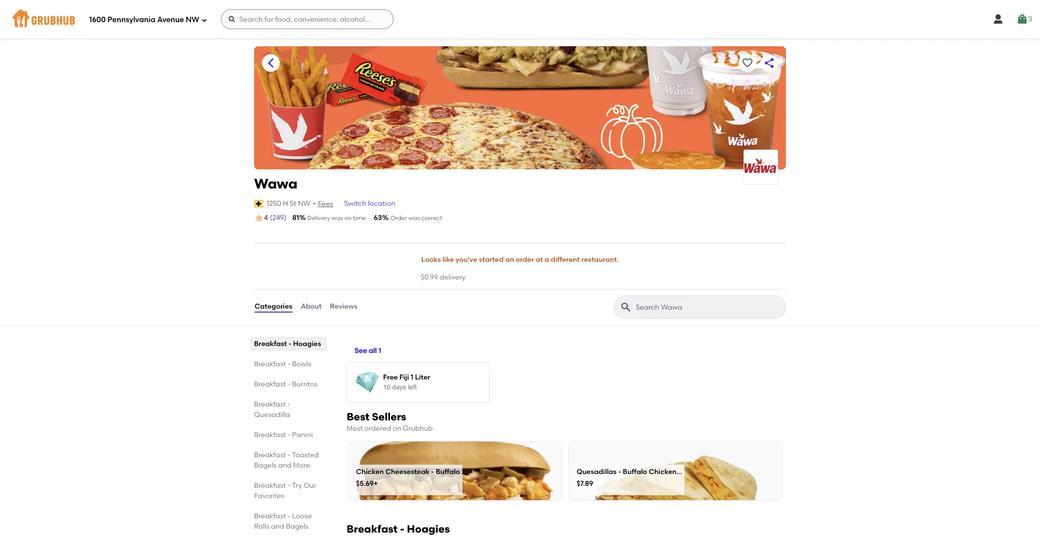 Task type: vqa. For each thing, say whether or not it's contained in the screenshot.
30 Minutes or Less
no



Task type: describe. For each thing, give the bounding box(es) containing it.
breakfast - hoagies inside tab
[[254, 340, 321, 348]]

1600 pennsylvania avenue nw
[[89, 15, 199, 24]]

was for 81
[[332, 215, 343, 222]]

1 for all
[[379, 347, 381, 355]]

burritos
[[292, 380, 318, 389]]

3
[[1029, 15, 1033, 23]]

grubhub
[[403, 424, 433, 433]]

quesadilla
[[254, 411, 290, 419]]

chicken cheesesteak - buffalo $5.69 +
[[356, 468, 460, 488]]

location
[[368, 199, 395, 208]]

try
[[292, 482, 302, 490]]

all
[[369, 347, 377, 355]]

more
[[293, 461, 310, 470]]

(249)
[[270, 214, 286, 222]]

chicken...
[[649, 468, 682, 477]]

chicken
[[356, 468, 384, 477]]

breakfast - toasted bagels and more tab
[[254, 450, 323, 471]]

breakfast for the breakfast - hoagies tab
[[254, 340, 287, 348]]

breakfast - burritos
[[254, 380, 318, 389]]

1250
[[267, 199, 281, 208]]

0 horizontal spatial svg image
[[201, 17, 207, 23]]

caret left icon image
[[265, 57, 277, 69]]

reviews button
[[330, 289, 358, 325]]

svg image inside '3' button
[[1017, 13, 1029, 25]]

cheesesteak
[[386, 468, 430, 477]]

1250 h st nw button
[[266, 198, 311, 209]]

breakfast down +
[[347, 523, 398, 535]]

+
[[374, 480, 378, 488]]

categories button
[[254, 289, 293, 325]]

save this restaurant image
[[742, 57, 754, 69]]

nw for 1600 pennsylvania avenue nw
[[186, 15, 199, 24]]

order
[[516, 256, 534, 264]]

like
[[443, 256, 454, 264]]

main navigation navigation
[[0, 0, 1041, 38]]

- inside chicken cheesesteak - buffalo $5.69 +
[[431, 468, 434, 477]]

order was correct
[[391, 215, 442, 222]]

toasted
[[292, 451, 319, 459]]

breakfast - loose rolls and bagels tab
[[254, 511, 323, 532]]

st
[[290, 199, 297, 208]]

was for 63
[[409, 215, 420, 222]]

• fees
[[313, 199, 333, 208]]

best
[[347, 411, 370, 423]]

different
[[551, 256, 580, 264]]

breakfast for breakfast - quesadilla "tab"
[[254, 400, 286, 409]]

- for 'breakfast - loose rolls and bagels' tab
[[288, 512, 291, 521]]

quesadillas
[[577, 468, 617, 477]]

a
[[545, 256, 549, 264]]

1 horizontal spatial svg image
[[993, 13, 1005, 25]]

breakfast - toasted bagels and more
[[254, 451, 319, 470]]

see
[[355, 347, 367, 355]]

delivery
[[440, 274, 466, 282]]

subscription pass image
[[254, 200, 264, 208]]

breakfast - try our favorites tab
[[254, 481, 323, 501]]

breakfast for breakfast - try our favorites tab
[[254, 482, 286, 490]]

- for breakfast - panini tab
[[288, 431, 291, 439]]

on inside best sellers most ordered on grubhub
[[393, 424, 401, 433]]

star icon image
[[254, 213, 264, 223]]

reviews
[[330, 303, 358, 311]]

- inside quesadillas - buffalo chicken... $7.89
[[619, 468, 622, 477]]

bagels inside breakfast - loose rolls and bagels
[[286, 523, 309, 531]]

breakfast - loose rolls and bagels
[[254, 512, 312, 531]]

categories
[[255, 303, 292, 311]]

breakfast - try our favorites
[[254, 482, 316, 500]]

free fiji 1 liter 10 days left
[[383, 374, 430, 391]]

ordered
[[365, 424, 391, 433]]

pennsylvania
[[108, 15, 156, 24]]

switch location button
[[344, 198, 396, 209]]

our
[[304, 482, 316, 490]]

h
[[283, 199, 288, 208]]

correct
[[421, 215, 442, 222]]

free
[[383, 374, 398, 382]]

breakfast - quesadilla
[[254, 400, 291, 419]]

favorites
[[254, 492, 285, 500]]

- for the breakfast - hoagies tab
[[289, 340, 292, 348]]

started
[[479, 256, 504, 264]]

about
[[301, 303, 322, 311]]

and for more
[[278, 461, 292, 470]]

loose
[[292, 512, 312, 521]]

$0.99 delivery
[[421, 274, 466, 282]]

10
[[383, 384, 391, 391]]

fees button
[[318, 199, 334, 210]]

delivery
[[308, 215, 330, 222]]

about button
[[300, 289, 322, 325]]

breakfast - quesadilla tab
[[254, 399, 323, 420]]

wawa logo image
[[744, 150, 778, 184]]

and for bagels
[[271, 523, 284, 531]]

best sellers most ordered on grubhub
[[347, 411, 433, 433]]



Task type: locate. For each thing, give the bounding box(es) containing it.
1 vertical spatial nw
[[298, 199, 310, 208]]

1 vertical spatial bagels
[[286, 523, 309, 531]]

bagels inside breakfast - toasted bagels and more
[[254, 461, 277, 470]]

breakfast - hoagies tab
[[254, 339, 323, 349]]

0 horizontal spatial buffalo
[[436, 468, 460, 477]]

days
[[392, 384, 406, 391]]

1 vertical spatial breakfast - hoagies
[[347, 523, 450, 535]]

order
[[391, 215, 407, 222]]

most
[[347, 424, 363, 433]]

0 vertical spatial and
[[278, 461, 292, 470]]

breakfast down the breakfast - panini
[[254, 451, 286, 459]]

left
[[408, 384, 417, 391]]

1 horizontal spatial on
[[393, 424, 401, 433]]

- for breakfast - quesadilla "tab"
[[288, 400, 291, 409]]

switch
[[344, 199, 366, 208]]

and inside breakfast - loose rolls and bagels
[[271, 523, 284, 531]]

3 button
[[1017, 10, 1033, 28]]

0 vertical spatial bagels
[[254, 461, 277, 470]]

- inside breakfast - try our favorites
[[288, 482, 291, 490]]

•
[[313, 199, 316, 208]]

breakfast inside breakfast - toasted bagels and more
[[254, 451, 286, 459]]

1 right all
[[379, 347, 381, 355]]

buffalo right cheesesteak
[[436, 468, 460, 477]]

breakfast - panini
[[254, 431, 313, 439]]

1 vertical spatial 1
[[411, 374, 414, 382]]

0 horizontal spatial breakfast - hoagies
[[254, 340, 321, 348]]

$0.99
[[421, 274, 438, 282]]

rolls
[[254, 523, 270, 531]]

Search Wawa search field
[[635, 303, 783, 312]]

buffalo
[[436, 468, 460, 477], [623, 468, 647, 477]]

and inside breakfast - toasted bagels and more
[[278, 461, 292, 470]]

81
[[292, 214, 299, 222]]

-
[[289, 340, 292, 348], [288, 360, 291, 368], [288, 380, 291, 389], [288, 400, 291, 409], [288, 431, 291, 439], [288, 451, 291, 459], [431, 468, 434, 477], [619, 468, 622, 477], [288, 482, 291, 490], [288, 512, 291, 521], [400, 523, 405, 535]]

breakfast - burritos tab
[[254, 379, 323, 390]]

2 was from the left
[[409, 215, 420, 222]]

at
[[536, 256, 543, 264]]

4
[[264, 214, 268, 222]]

1 was from the left
[[332, 215, 343, 222]]

and left more
[[278, 461, 292, 470]]

time
[[353, 215, 366, 222]]

was
[[332, 215, 343, 222], [409, 215, 420, 222]]

sellers
[[372, 411, 406, 423]]

svg image
[[1017, 13, 1029, 25], [201, 17, 207, 23]]

0 horizontal spatial hoagies
[[293, 340, 321, 348]]

1 vertical spatial hoagies
[[407, 523, 450, 535]]

1 horizontal spatial hoagies
[[407, 523, 450, 535]]

was down fees button at the top of the page
[[332, 215, 343, 222]]

breakfast up the quesadilla
[[254, 400, 286, 409]]

breakfast up breakfast - bowls
[[254, 340, 287, 348]]

bagels up favorites
[[254, 461, 277, 470]]

wawa
[[254, 175, 298, 192]]

1 horizontal spatial bagels
[[286, 523, 309, 531]]

breakfast for 'breakfast - loose rolls and bagels' tab
[[254, 512, 286, 521]]

breakfast for breakfast - burritos tab
[[254, 380, 286, 389]]

save this restaurant button
[[739, 54, 757, 72]]

1 horizontal spatial was
[[409, 215, 420, 222]]

breakfast up breakfast - burritos
[[254, 360, 286, 368]]

bowls
[[292, 360, 311, 368]]

1 horizontal spatial 1
[[411, 374, 414, 382]]

fees
[[318, 200, 333, 208]]

looks like you've started an order at a different restaurant.
[[421, 256, 619, 264]]

breakfast down breakfast - bowls
[[254, 380, 286, 389]]

was right order
[[409, 215, 420, 222]]

1 buffalo from the left
[[436, 468, 460, 477]]

nw for 1250 h st nw
[[298, 199, 310, 208]]

rewards image
[[356, 371, 379, 394]]

nw inside main navigation navigation
[[186, 15, 199, 24]]

magnifying glass icon image
[[620, 301, 632, 313]]

see all 1 button
[[355, 343, 381, 360]]

0 horizontal spatial was
[[332, 215, 343, 222]]

0 vertical spatial nw
[[186, 15, 199, 24]]

on
[[344, 215, 352, 222], [393, 424, 401, 433]]

1 right the fiji
[[411, 374, 414, 382]]

looks like you've started an order at a different restaurant. button
[[421, 249, 620, 271]]

breakfast inside breakfast - try our favorites
[[254, 482, 286, 490]]

looks
[[421, 256, 441, 264]]

1 horizontal spatial buffalo
[[623, 468, 647, 477]]

0 horizontal spatial nw
[[186, 15, 199, 24]]

1 horizontal spatial svg image
[[1017, 13, 1029, 25]]

breakfast for breakfast - bowls tab
[[254, 360, 286, 368]]

switch location
[[344, 199, 395, 208]]

quesadillas - buffalo chicken... $7.89
[[577, 468, 682, 488]]

- for breakfast - try our favorites tab
[[288, 482, 291, 490]]

breakfast up favorites
[[254, 482, 286, 490]]

delivery was on time
[[308, 215, 366, 222]]

0 vertical spatial 1
[[379, 347, 381, 355]]

1 horizontal spatial breakfast - hoagies
[[347, 523, 450, 535]]

and
[[278, 461, 292, 470], [271, 523, 284, 531]]

an
[[506, 256, 514, 264]]

- for breakfast - bowls tab
[[288, 360, 291, 368]]

nw left •
[[298, 199, 310, 208]]

breakfast for breakfast - panini tab
[[254, 431, 286, 439]]

buffalo left the 'chicken...'
[[623, 468, 647, 477]]

hoagies inside tab
[[293, 340, 321, 348]]

bagels
[[254, 461, 277, 470], [286, 523, 309, 531]]

liter
[[415, 374, 430, 382]]

on down sellers
[[393, 424, 401, 433]]

0 horizontal spatial svg image
[[228, 15, 236, 23]]

63
[[374, 214, 382, 222]]

1 vertical spatial and
[[271, 523, 284, 531]]

1600
[[89, 15, 106, 24]]

- inside breakfast - quesadilla
[[288, 400, 291, 409]]

0 vertical spatial on
[[344, 215, 352, 222]]

1
[[379, 347, 381, 355], [411, 374, 414, 382]]

on left "time"
[[344, 215, 352, 222]]

breakfast down the quesadilla
[[254, 431, 286, 439]]

breakfast
[[254, 340, 287, 348], [254, 360, 286, 368], [254, 380, 286, 389], [254, 400, 286, 409], [254, 431, 286, 439], [254, 451, 286, 459], [254, 482, 286, 490], [254, 512, 286, 521], [347, 523, 398, 535]]

0 horizontal spatial on
[[344, 215, 352, 222]]

and right rolls
[[271, 523, 284, 531]]

see all 1
[[355, 347, 381, 355]]

- inside breakfast - toasted bagels and more
[[288, 451, 291, 459]]

0 vertical spatial hoagies
[[293, 340, 321, 348]]

avenue
[[157, 15, 184, 24]]

0 vertical spatial breakfast - hoagies
[[254, 340, 321, 348]]

2 buffalo from the left
[[623, 468, 647, 477]]

share icon image
[[764, 57, 775, 69]]

Search for food, convenience, alcohol... search field
[[221, 9, 393, 29]]

- for the breakfast - toasted bagels and more "tab"
[[288, 451, 291, 459]]

breakfast inside breakfast - loose rolls and bagels
[[254, 512, 286, 521]]

$7.89
[[577, 480, 593, 488]]

1 vertical spatial on
[[393, 424, 401, 433]]

svg image
[[993, 13, 1005, 25], [228, 15, 236, 23]]

breakfast for the breakfast - toasted bagels and more "tab"
[[254, 451, 286, 459]]

breakfast - bowls
[[254, 360, 311, 368]]

1 inside free fiji 1 liter 10 days left
[[411, 374, 414, 382]]

you've
[[456, 256, 478, 264]]

buffalo inside chicken cheesesteak - buffalo $5.69 +
[[436, 468, 460, 477]]

breakfast up rolls
[[254, 512, 286, 521]]

buffalo inside quesadillas - buffalo chicken... $7.89
[[623, 468, 647, 477]]

nw
[[186, 15, 199, 24], [298, 199, 310, 208]]

breakfast - panini tab
[[254, 430, 323, 440]]

breakfast inside breakfast - quesadilla
[[254, 400, 286, 409]]

1 for fiji
[[411, 374, 414, 382]]

panini
[[292, 431, 313, 439]]

breakfast - bowls tab
[[254, 359, 323, 369]]

nw inside button
[[298, 199, 310, 208]]

bagels down the loose
[[286, 523, 309, 531]]

0 horizontal spatial bagels
[[254, 461, 277, 470]]

- inside breakfast - loose rolls and bagels
[[288, 512, 291, 521]]

hoagies
[[293, 340, 321, 348], [407, 523, 450, 535]]

1250 h st nw
[[267, 199, 310, 208]]

0 horizontal spatial 1
[[379, 347, 381, 355]]

1 inside "see all 1" button
[[379, 347, 381, 355]]

- for breakfast - burritos tab
[[288, 380, 291, 389]]

restaurant.
[[582, 256, 619, 264]]

$5.69
[[356, 480, 374, 488]]

fiji
[[400, 374, 409, 382]]

nw right avenue
[[186, 15, 199, 24]]

1 horizontal spatial nw
[[298, 199, 310, 208]]



